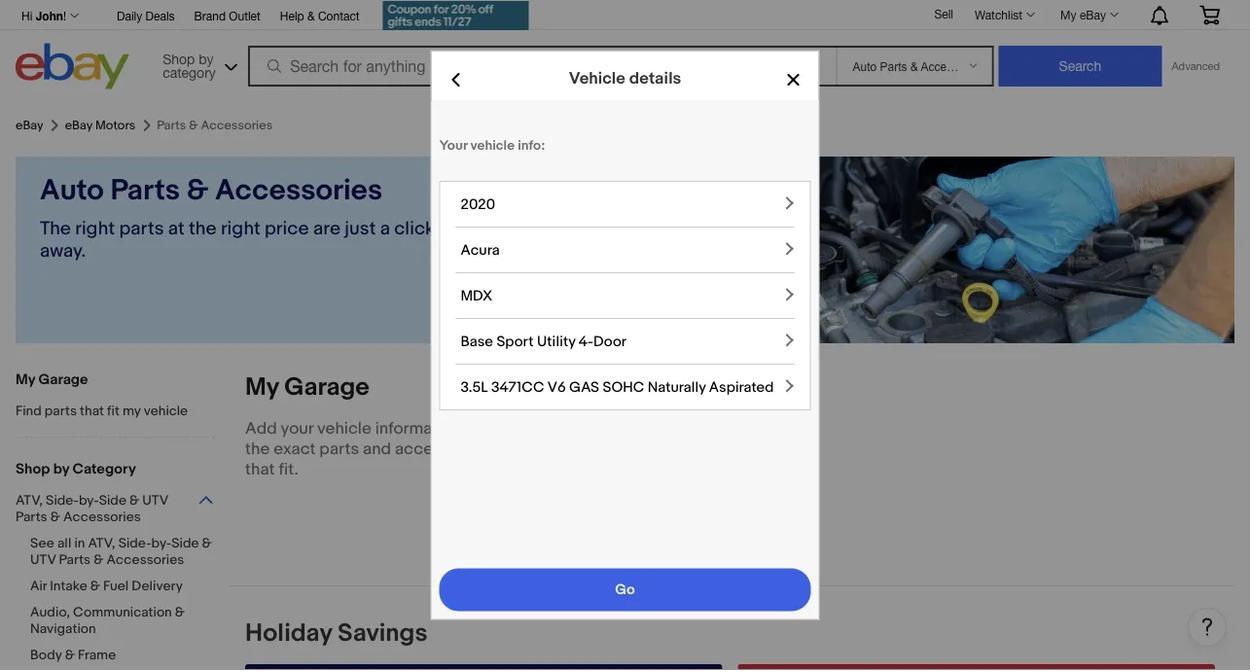 Task type: vqa. For each thing, say whether or not it's contained in the screenshot.
bottommost chevron right image
yes



Task type: describe. For each thing, give the bounding box(es) containing it.
chevron right image for mdx
[[783, 287, 797, 305]]

price
[[265, 218, 309, 240]]

a
[[380, 218, 390, 240]]

sell link
[[926, 7, 963, 21]]

away.
[[40, 240, 86, 263]]

savings
[[338, 619, 428, 649]]

utility
[[537, 333, 576, 350]]

by
[[53, 460, 69, 478]]

my inside my ebay link
[[1061, 8, 1077, 21]]

0 horizontal spatial my garage
[[16, 371, 88, 388]]

brand
[[194, 9, 226, 22]]

base sport utility 4-door button
[[456, 319, 797, 365]]

door
[[594, 333, 627, 350]]

shop by category
[[16, 460, 136, 478]]

help, opens dialogs image
[[1198, 617, 1218, 637]]

& inside auto parts & accessories the right parts at the right price are just a click away.
[[187, 173, 209, 208]]

accessories
[[395, 439, 488, 459]]

3.5l 3471cc v6 gas sohc naturally aspirated button
[[456, 365, 797, 410]]

holiday savings
[[245, 619, 428, 649]]

click
[[394, 218, 435, 240]]

frame
[[78, 647, 116, 664]]

air intake & fuel delivery link
[[30, 578, 230, 597]]

mdx
[[461, 287, 493, 305]]

atv, side-by-side & utv parts & accessories button
[[16, 493, 215, 528]]

find
[[484, 419, 513, 439]]

my ebay
[[1061, 8, 1107, 21]]

daily deals
[[117, 9, 175, 22]]

to
[[465, 419, 481, 439]]

find parts that fit my vehicle
[[16, 403, 188, 420]]

parts inside add your vehicle information to find the exact parts and accessories that fit.
[[320, 439, 359, 459]]

daily
[[117, 9, 142, 22]]

audio,
[[30, 605, 70, 621]]

my ebay link
[[1050, 3, 1128, 26]]

body & frame link
[[30, 647, 230, 666]]

base sport utility 4-door
[[461, 333, 627, 350]]

daily deals link
[[117, 6, 175, 27]]

the
[[40, 218, 71, 240]]

category
[[72, 460, 136, 478]]

body
[[30, 647, 62, 664]]

details
[[630, 69, 682, 89]]

your
[[440, 138, 468, 154]]

ebay motors link
[[65, 118, 136, 133]]

air
[[30, 578, 47, 595]]

communication
[[73, 605, 172, 621]]

brand outlet link
[[194, 6, 261, 27]]

information
[[375, 419, 462, 439]]

ebay motors
[[65, 118, 136, 133]]

2 right from the left
[[221, 218, 261, 240]]

& inside account navigation
[[308, 9, 315, 22]]

1 horizontal spatial my garage
[[245, 372, 370, 403]]

go button
[[440, 569, 811, 612]]

acura
[[461, 241, 500, 259]]

2020 button
[[456, 182, 797, 228]]

parts inside auto parts & accessories the right parts at the right price are just a click away.
[[119, 218, 164, 240]]

vehicle inside document
[[471, 138, 515, 154]]

in
[[74, 535, 85, 552]]

side inside see all in atv, side-by-side & utv parts & accessories air intake & fuel delivery audio, communication & navigation body & frame
[[172, 535, 199, 552]]

fit.
[[279, 459, 299, 480]]

side inside atv, side-by-side & utv parts & accessories
[[99, 493, 126, 509]]

vehicle
[[569, 69, 626, 89]]

auto parts & accessories the right parts at the right price are just a click away.
[[40, 173, 435, 263]]

brand outlet
[[194, 9, 261, 22]]

watchlist link
[[965, 3, 1045, 26]]

by- inside atv, side-by-side & utv parts & accessories
[[79, 493, 99, 509]]

accessories inside auto parts & accessories the right parts at the right price are just a click away.
[[215, 173, 383, 208]]

navigation
[[30, 621, 96, 638]]

chevron right image for 2020
[[783, 196, 797, 213]]

exact
[[274, 439, 316, 459]]

account navigation
[[16, 0, 1235, 33]]

vehicle details
[[569, 69, 682, 89]]

sport
[[497, 333, 534, 350]]

accessories inside see all in atv, side-by-side & utv parts & accessories air intake & fuel delivery audio, communication & navigation body & frame
[[107, 552, 184, 569]]

0 horizontal spatial garage
[[38, 371, 88, 388]]

your vehicle info:
[[440, 138, 546, 154]]

and
[[363, 439, 391, 459]]

base
[[461, 333, 494, 350]]

sohc
[[603, 379, 645, 396]]

holiday
[[245, 619, 332, 649]]

that inside 'link'
[[80, 403, 104, 420]]

3.5l 3471cc v6 gas sohc naturally aspirated
[[461, 379, 774, 396]]

auto
[[40, 173, 104, 208]]

watchlist
[[975, 8, 1023, 21]]

mdx button
[[456, 273, 797, 319]]

go
[[615, 581, 636, 599]]

shop
[[16, 460, 50, 478]]

chevron right image for door
[[783, 333, 797, 350]]

deals
[[146, 9, 175, 22]]

just
[[345, 218, 376, 240]]

sell
[[935, 7, 954, 21]]

ebay for ebay
[[16, 118, 44, 133]]

see
[[30, 535, 54, 552]]

help & contact link
[[280, 6, 360, 27]]

your
[[281, 419, 314, 439]]

advanced link
[[1163, 47, 1230, 86]]

add
[[245, 419, 277, 439]]



Task type: locate. For each thing, give the bounding box(es) containing it.
side down category
[[99, 493, 126, 509]]

utv inside see all in atv, side-by-side & utv parts & accessories air intake & fuel delivery audio, communication & navigation body & frame
[[30, 552, 56, 569]]

1 horizontal spatial utv
[[142, 493, 168, 509]]

my right watchlist link
[[1061, 8, 1077, 21]]

the inside auto parts & accessories the right parts at the right price are just a click away.
[[189, 218, 217, 240]]

2 vertical spatial chevron right image
[[783, 379, 797, 396]]

2 horizontal spatial parts
[[110, 173, 180, 208]]

audio, communication & navigation link
[[30, 605, 230, 640]]

fuel
[[103, 578, 129, 595]]

0 vertical spatial parts
[[110, 173, 180, 208]]

side- down atv, side-by-side & utv parts & accessories 'dropdown button' at the bottom of the page
[[118, 535, 151, 552]]

at
[[168, 218, 185, 240]]

2 chevron right image from the top
[[783, 287, 797, 305]]

chevron right image inside 3.5l 3471cc v6 gas sohc naturally aspirated button
[[783, 379, 797, 396]]

my up find
[[16, 371, 35, 388]]

atv, side-by-side & utv parts & accessories
[[16, 493, 168, 526]]

right left price
[[221, 218, 261, 240]]

1 vertical spatial parts
[[16, 509, 47, 526]]

1 horizontal spatial parts
[[119, 218, 164, 240]]

parts up intake
[[59, 552, 91, 569]]

1 horizontal spatial my
[[245, 372, 279, 403]]

ebay inside account navigation
[[1080, 8, 1107, 21]]

contact
[[318, 9, 360, 22]]

add your vehicle information to find the exact parts and accessories that fit.
[[245, 419, 513, 480]]

parts
[[110, 173, 180, 208], [16, 509, 47, 526], [59, 552, 91, 569]]

0 vertical spatial by-
[[79, 493, 99, 509]]

the inside add your vehicle information to find the exact parts and accessories that fit.
[[245, 439, 270, 459]]

my up add
[[245, 372, 279, 403]]

1 vertical spatial chevron right image
[[783, 333, 797, 350]]

ebay right watchlist link
[[1080, 8, 1107, 21]]

by-
[[79, 493, 99, 509], [151, 535, 172, 552]]

0 horizontal spatial utv
[[30, 552, 56, 569]]

1 horizontal spatial vehicle
[[317, 419, 372, 439]]

0 horizontal spatial parts
[[16, 509, 47, 526]]

that inside add your vehicle information to find the exact parts and accessories that fit.
[[245, 459, 275, 480]]

utv
[[142, 493, 168, 509], [30, 552, 56, 569]]

parts
[[119, 218, 164, 240], [45, 403, 77, 420], [320, 439, 359, 459]]

all
[[57, 535, 71, 552]]

vehicle right "my"
[[144, 403, 188, 420]]

chevron right image for sohc
[[783, 379, 797, 396]]

None text field
[[245, 665, 723, 671], [738, 665, 1216, 671], [245, 665, 723, 671], [738, 665, 1216, 671]]

1 vertical spatial by-
[[151, 535, 172, 552]]

chevron right image inside the mdx button
[[783, 287, 797, 305]]

1 horizontal spatial parts
[[59, 552, 91, 569]]

2 horizontal spatial parts
[[320, 439, 359, 459]]

parts up see
[[16, 509, 47, 526]]

atv,
[[16, 493, 43, 509], [88, 535, 115, 552]]

help & contact
[[280, 9, 360, 22]]

intake
[[50, 578, 87, 595]]

2020
[[461, 196, 496, 213]]

banner
[[16, 0, 1235, 94]]

banner containing sell
[[16, 0, 1235, 94]]

outlet
[[229, 9, 261, 22]]

v6
[[548, 379, 566, 396]]

1 horizontal spatial by-
[[151, 535, 172, 552]]

that left 'fit.'
[[245, 459, 275, 480]]

1 horizontal spatial side
[[172, 535, 199, 552]]

side
[[99, 493, 126, 509], [172, 535, 199, 552]]

0 vertical spatial side-
[[46, 493, 79, 509]]

ebay left ebay motors
[[16, 118, 44, 133]]

1 vertical spatial chevron right image
[[783, 287, 797, 305]]

ebay link
[[16, 118, 44, 133]]

accessories
[[215, 173, 383, 208], [63, 509, 141, 526], [107, 552, 184, 569]]

chevron right image
[[783, 241, 797, 259], [783, 333, 797, 350], [783, 379, 797, 396]]

aspirated
[[709, 379, 774, 396]]

1 vertical spatial side-
[[118, 535, 151, 552]]

2 vertical spatial parts
[[320, 439, 359, 459]]

my
[[1061, 8, 1077, 21], [16, 371, 35, 388], [245, 372, 279, 403]]

3471cc
[[492, 379, 545, 396]]

0 vertical spatial side
[[99, 493, 126, 509]]

4-
[[579, 333, 594, 350]]

my garage up your
[[245, 372, 370, 403]]

parts left at on the left of the page
[[119, 218, 164, 240]]

0 horizontal spatial side
[[99, 493, 126, 509]]

2 chevron right image from the top
[[783, 333, 797, 350]]

1 horizontal spatial the
[[245, 439, 270, 459]]

accessories inside atv, side-by-side & utv parts & accessories
[[63, 509, 141, 526]]

atv, inside atv, side-by-side & utv parts & accessories
[[16, 493, 43, 509]]

0 vertical spatial the
[[189, 218, 217, 240]]

chevron right image
[[783, 196, 797, 213], [783, 287, 797, 305]]

1 vertical spatial the
[[245, 439, 270, 459]]

utv up air
[[30, 552, 56, 569]]

0 vertical spatial accessories
[[215, 173, 383, 208]]

ebay left motors
[[65, 118, 92, 133]]

parts inside see all in atv, side-by-side & utv parts & accessories air intake & fuel delivery audio, communication & navigation body & frame
[[59, 552, 91, 569]]

1 chevron right image from the top
[[783, 196, 797, 213]]

chevron right image inside base sport utility 4-door button
[[783, 333, 797, 350]]

my garage
[[16, 371, 88, 388], [245, 372, 370, 403]]

0 horizontal spatial vehicle
[[144, 403, 188, 420]]

advanced
[[1173, 60, 1221, 73]]

get an extra 20% off image
[[383, 1, 529, 30]]

your shopping cart image
[[1199, 5, 1222, 25]]

parts inside auto parts & accessories the right parts at the right price are just a click away.
[[110, 173, 180, 208]]

1 vertical spatial parts
[[45, 403, 77, 420]]

find parts that fit my vehicle link
[[16, 403, 215, 422]]

2 vertical spatial parts
[[59, 552, 91, 569]]

utv inside atv, side-by-side & utv parts & accessories
[[142, 493, 168, 509]]

utv up see all in atv, side-by-side & utv parts & accessories link
[[142, 493, 168, 509]]

atv, down shop
[[16, 493, 43, 509]]

vehicle details banner
[[432, 51, 819, 107]]

are
[[314, 218, 341, 240]]

vehicle left info:
[[471, 138, 515, 154]]

accessories up price
[[215, 173, 383, 208]]

ebay for ebay motors
[[65, 118, 92, 133]]

0 vertical spatial chevron right image
[[783, 241, 797, 259]]

1 horizontal spatial side-
[[118, 535, 151, 552]]

the
[[189, 218, 217, 240], [245, 439, 270, 459]]

vehicle details document
[[432, 51, 819, 670]]

1 vertical spatial accessories
[[63, 509, 141, 526]]

naturally
[[648, 379, 706, 396]]

that left fit
[[80, 403, 104, 420]]

3.5l
[[461, 379, 488, 396]]

atv, right the in on the left bottom of the page
[[88, 535, 115, 552]]

delivery
[[132, 578, 183, 595]]

garage up your
[[285, 372, 370, 403]]

that
[[80, 403, 104, 420], [245, 459, 275, 480]]

3 chevron right image from the top
[[783, 379, 797, 396]]

garage up find
[[38, 371, 88, 388]]

see all in atv, side-by-side & utv parts & accessories air intake & fuel delivery audio, communication & navigation body & frame
[[30, 535, 212, 664]]

0 horizontal spatial the
[[189, 218, 217, 240]]

acura button
[[456, 228, 797, 273]]

fit
[[107, 403, 120, 420]]

accessories up delivery on the bottom left of the page
[[107, 552, 184, 569]]

parts left and
[[320, 439, 359, 459]]

1 vertical spatial that
[[245, 459, 275, 480]]

accessories up the in on the left bottom of the page
[[63, 509, 141, 526]]

1 vertical spatial side
[[172, 535, 199, 552]]

1 horizontal spatial right
[[221, 218, 261, 240]]

my garage up find
[[16, 371, 88, 388]]

1 horizontal spatial ebay
[[65, 118, 92, 133]]

by- inside see all in atv, side-by-side & utv parts & accessories air intake & fuel delivery audio, communication & navigation body & frame
[[151, 535, 172, 552]]

1 vertical spatial atv,
[[88, 535, 115, 552]]

0 vertical spatial atv,
[[16, 493, 43, 509]]

0 horizontal spatial right
[[75, 218, 115, 240]]

2 horizontal spatial vehicle
[[471, 138, 515, 154]]

help
[[280, 9, 304, 22]]

0 horizontal spatial by-
[[79, 493, 99, 509]]

0 horizontal spatial atv,
[[16, 493, 43, 509]]

the right at on the left of the page
[[189, 218, 217, 240]]

0 horizontal spatial side-
[[46, 493, 79, 509]]

0 vertical spatial chevron right image
[[783, 196, 797, 213]]

2 horizontal spatial my
[[1061, 8, 1077, 21]]

1 vertical spatial utv
[[30, 552, 56, 569]]

1 horizontal spatial garage
[[285, 372, 370, 403]]

None submit
[[999, 46, 1163, 87]]

side-
[[46, 493, 79, 509], [118, 535, 151, 552]]

chevron right image inside 2020 button
[[783, 196, 797, 213]]

1 horizontal spatial atv,
[[88, 535, 115, 552]]

parts up at on the left of the page
[[110, 173, 180, 208]]

side up delivery on the bottom left of the page
[[172, 535, 199, 552]]

right
[[75, 218, 115, 240], [221, 218, 261, 240]]

see all in atv, side-by-side & utv parts & accessories link
[[30, 535, 230, 570]]

my
[[123, 403, 141, 420]]

gas
[[570, 379, 600, 396]]

vehicle inside add your vehicle information to find the exact parts and accessories that fit.
[[317, 419, 372, 439]]

find
[[16, 403, 42, 420]]

parts inside atv, side-by-side & utv parts & accessories
[[16, 509, 47, 526]]

0 horizontal spatial ebay
[[16, 118, 44, 133]]

0 horizontal spatial that
[[80, 403, 104, 420]]

1 right from the left
[[75, 218, 115, 240]]

atv, inside see all in atv, side-by-side & utv parts & accessories air intake & fuel delivery audio, communication & navigation body & frame
[[88, 535, 115, 552]]

chevron right image inside acura button
[[783, 241, 797, 259]]

1 horizontal spatial that
[[245, 459, 275, 480]]

0 vertical spatial that
[[80, 403, 104, 420]]

2 horizontal spatial ebay
[[1080, 8, 1107, 21]]

side- inside atv, side-by-side & utv parts & accessories
[[46, 493, 79, 509]]

right right the at the left top
[[75, 218, 115, 240]]

side- down by
[[46, 493, 79, 509]]

side- inside see all in atv, side-by-side & utv parts & accessories air intake & fuel delivery audio, communication & navigation body & frame
[[118, 535, 151, 552]]

0 vertical spatial parts
[[119, 218, 164, 240]]

vehicle
[[471, 138, 515, 154], [144, 403, 188, 420], [317, 419, 372, 439]]

by- up delivery on the bottom left of the page
[[151, 535, 172, 552]]

2 vertical spatial accessories
[[107, 552, 184, 569]]

motors
[[95, 118, 136, 133]]

vehicle inside 'link'
[[144, 403, 188, 420]]

none submit inside banner
[[999, 46, 1163, 87]]

0 vertical spatial utv
[[142, 493, 168, 509]]

info:
[[518, 138, 546, 154]]

0 horizontal spatial my
[[16, 371, 35, 388]]

the left 'fit.'
[[245, 439, 270, 459]]

parts inside 'link'
[[45, 403, 77, 420]]

parts right find
[[45, 403, 77, 420]]

by- down shop by category
[[79, 493, 99, 509]]

vehicle right your
[[317, 419, 372, 439]]

1 chevron right image from the top
[[783, 241, 797, 259]]

0 horizontal spatial parts
[[45, 403, 77, 420]]

ebay
[[1080, 8, 1107, 21], [16, 118, 44, 133], [65, 118, 92, 133]]



